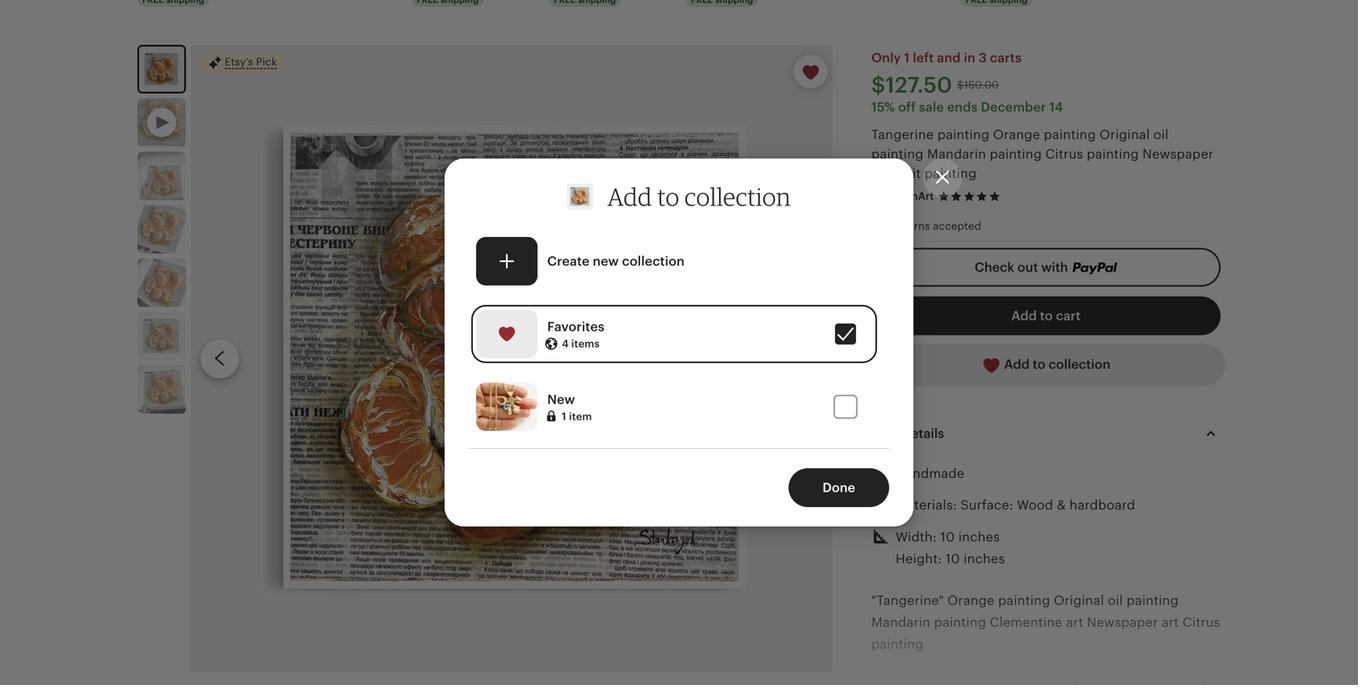 Task type: vqa. For each thing, say whether or not it's contained in the screenshot.
in
yes



Task type: locate. For each thing, give the bounding box(es) containing it.
tangerine painting orange painting original oil painting mandarin painting citrus painting newspaper art fruit painting
[[872, 127, 1214, 181]]

tangerine painting orange painting original oil painting image 1 image
[[139, 47, 184, 92]]

1 vertical spatial mandarin
[[872, 615, 931, 630]]

citrus inside "tangerine" orange painting original oil painting mandarin painting clementine art newspaper art citrus painting
[[1183, 615, 1221, 630]]

mandarin inside "tangerine" orange painting original oil painting mandarin painting clementine art newspaper art citrus painting
[[872, 615, 931, 630]]

mandarin
[[928, 147, 987, 161], [872, 615, 931, 630]]

materials: surface: wood & hardboard
[[896, 498, 1136, 513]]

0 vertical spatial newspaper
[[1143, 147, 1214, 161]]

item
[[872, 426, 900, 441]]

and
[[938, 51, 961, 65]]

1 horizontal spatial 1
[[905, 51, 910, 65]]

0 vertical spatial collection
[[685, 182, 791, 211]]

10 right 'height:'
[[946, 552, 961, 566]]

new
[[593, 254, 619, 269]]

december
[[981, 100, 1047, 115]]

collection for add to collection
[[685, 182, 791, 211]]

done
[[823, 480, 856, 495]]

0 vertical spatial oil
[[1154, 127, 1169, 142]]

10
[[941, 530, 955, 544], [946, 552, 961, 566]]

1 horizontal spatial citrus
[[1183, 615, 1221, 630]]

4 items
[[562, 338, 600, 350]]

0 vertical spatial original
[[1100, 127, 1150, 142]]

1 left left
[[905, 51, 910, 65]]

newspaper inside "tangerine" orange painting original oil painting mandarin painting clementine art newspaper art citrus painting
[[1088, 615, 1159, 630]]

1 vertical spatial newspaper
[[1088, 615, 1159, 630]]

in
[[964, 51, 976, 65]]

fruit
[[893, 166, 921, 181]]

item details
[[872, 426, 945, 441]]

orange down 'width: 10 inches height: 10 inches' at the bottom right of page
[[948, 593, 995, 608]]

sale
[[919, 100, 944, 115]]

10 right width:
[[941, 530, 955, 544]]

3
[[979, 51, 987, 65]]

painting
[[938, 127, 990, 142], [1044, 127, 1096, 142], [872, 147, 924, 161], [990, 147, 1042, 161], [1087, 147, 1139, 161], [925, 166, 977, 181], [999, 593, 1051, 608], [1127, 593, 1179, 608], [935, 615, 987, 630], [872, 637, 924, 652]]

height:
[[896, 552, 942, 566]]

tangerine painting orange painting original oil painting image 5 image
[[137, 312, 186, 360]]

create
[[548, 254, 590, 269]]

item
[[569, 410, 592, 423]]

mandarin down ends
[[928, 147, 987, 161]]

orange
[[994, 127, 1041, 142], [948, 593, 995, 608]]

"tangerine"
[[872, 593, 944, 608]]

wood
[[1017, 498, 1054, 513]]

mandarin inside tangerine painting orange painting original oil painting mandarin painting citrus painting newspaper art fruit painting
[[928, 147, 987, 161]]

handmade
[[896, 466, 965, 481]]

tangerine painting orange painting original oil painting image 3 image
[[137, 205, 186, 254]]

off
[[899, 100, 916, 115]]

collection right to
[[685, 182, 791, 211]]

$150.00
[[958, 79, 1000, 91]]

add
[[608, 182, 652, 211]]

oil
[[1154, 127, 1169, 142], [1108, 593, 1124, 608]]

1 vertical spatial orange
[[948, 593, 995, 608]]

15%
[[872, 100, 895, 115]]

art
[[872, 166, 889, 181], [1067, 615, 1084, 630], [1162, 615, 1180, 630]]

0 vertical spatial orange
[[994, 127, 1041, 142]]

1 vertical spatial oil
[[1108, 593, 1124, 608]]

1 vertical spatial original
[[1054, 593, 1105, 608]]

only
[[872, 51, 901, 65]]

collection inside button
[[622, 254, 685, 269]]

newspaper
[[1143, 147, 1214, 161], [1088, 615, 1159, 630]]

inches
[[959, 530, 1000, 544], [964, 552, 1006, 566]]

0 horizontal spatial 1
[[562, 410, 567, 423]]

0 horizontal spatial oil
[[1108, 593, 1124, 608]]

1 vertical spatial 1
[[562, 410, 567, 423]]

1 vertical spatial citrus
[[1183, 615, 1221, 630]]

1 horizontal spatial oil
[[1154, 127, 1169, 142]]

hardboard
[[1070, 498, 1136, 513]]

collection
[[685, 182, 791, 211], [622, 254, 685, 269]]

collection right "new"
[[622, 254, 685, 269]]

0 vertical spatial citrus
[[1046, 147, 1084, 161]]

to
[[658, 182, 680, 211]]

1 vertical spatial inches
[[964, 552, 1006, 566]]

0 horizontal spatial citrus
[[1046, 147, 1084, 161]]

mandarin down "tangerine" on the right bottom of the page
[[872, 615, 931, 630]]

1 left item
[[562, 410, 567, 423]]

pick
[[256, 56, 277, 68]]

oil inside "tangerine" orange painting original oil painting mandarin painting clementine art newspaper art citrus painting
[[1108, 593, 1124, 608]]

add to collection
[[608, 182, 791, 211]]

citrus
[[1046, 147, 1084, 161], [1183, 615, 1221, 630]]

citrus inside tangerine painting orange painting original oil painting mandarin painting citrus painting newspaper art fruit painting
[[1046, 147, 1084, 161]]

14
[[1050, 100, 1064, 115]]

1
[[905, 51, 910, 65], [562, 410, 567, 423]]

orange down december
[[994, 127, 1041, 142]]

1 vertical spatial collection
[[622, 254, 685, 269]]

0 vertical spatial mandarin
[[928, 147, 987, 161]]

0 horizontal spatial art
[[872, 166, 889, 181]]

0 vertical spatial 1
[[905, 51, 910, 65]]

details
[[903, 426, 945, 441]]

tangerine painting orange painting original oil painting image 6 image
[[137, 365, 186, 414]]

carts
[[990, 51, 1022, 65]]

original
[[1100, 127, 1150, 142], [1054, 593, 1105, 608]]



Task type: describe. For each thing, give the bounding box(es) containing it.
add to collection dialog
[[0, 0, 1359, 685]]

1 item
[[562, 410, 592, 423]]

ends
[[948, 100, 978, 115]]

new
[[548, 392, 575, 407]]

done button
[[789, 468, 890, 507]]

original inside tangerine painting orange painting original oil painting mandarin painting citrus painting newspaper art fruit painting
[[1100, 127, 1150, 142]]

etsy's pick
[[225, 56, 277, 68]]

clementine
[[990, 615, 1063, 630]]

"tangerine" orange painting original oil painting mandarin painting clementine art newspaper art citrus painting
[[872, 593, 1221, 652]]

returns accepted
[[891, 220, 982, 232]]

returns
[[891, 220, 931, 232]]

$127.50 $150.00
[[872, 72, 1000, 97]]

width:
[[896, 530, 937, 544]]

an image of the listing you can save image
[[567, 184, 593, 209]]

15% off sale ends december 14
[[872, 100, 1064, 115]]

tangerine painting orange painting original oil painting image 2 image
[[137, 152, 186, 200]]

newspaper inside tangerine painting orange painting original oil painting mandarin painting citrus painting newspaper art fruit painting
[[1143, 147, 1214, 161]]

items
[[572, 338, 600, 350]]

orange inside tangerine painting orange painting original oil painting mandarin painting citrus painting newspaper art fruit painting
[[994, 127, 1041, 142]]

0 vertical spatial inches
[[959, 530, 1000, 544]]

2 horizontal spatial art
[[1162, 615, 1180, 630]]

etsy's
[[225, 56, 253, 68]]

1 horizontal spatial art
[[1067, 615, 1084, 630]]

tangerine painting orange painting original oil painting image 4 image
[[137, 258, 186, 307]]

1 inside add to collection dialog
[[562, 410, 567, 423]]

0 vertical spatial 10
[[941, 530, 955, 544]]

left
[[913, 51, 934, 65]]

surface:
[[961, 498, 1014, 513]]

create new collection
[[548, 254, 685, 269]]

$127.50
[[872, 72, 953, 97]]

original inside "tangerine" orange painting original oil painting mandarin painting clementine art newspaper art citrus painting
[[1054, 593, 1105, 608]]

etsy's pick button
[[201, 50, 284, 76]]

item details button
[[857, 414, 1236, 453]]

orange inside "tangerine" orange painting original oil painting mandarin painting clementine art newspaper art citrus painting
[[948, 593, 995, 608]]

accepted
[[933, 220, 982, 232]]

tangerine
[[872, 127, 934, 142]]

oil inside tangerine painting orange painting original oil painting mandarin painting citrus painting newspaper art fruit painting
[[1154, 127, 1169, 142]]

4
[[562, 338, 569, 350]]

1 vertical spatial 10
[[946, 552, 961, 566]]

width: 10 inches height: 10 inches
[[896, 530, 1006, 566]]

favorites
[[548, 319, 605, 334]]

art inside tangerine painting orange painting original oil painting mandarin painting citrus painting newspaper art fruit painting
[[872, 166, 889, 181]]

create new collection button
[[469, 230, 880, 293]]

collection for create new collection
[[622, 254, 685, 269]]

only 1 left and in 3 carts
[[872, 51, 1022, 65]]

&
[[1057, 498, 1066, 513]]

materials:
[[896, 498, 957, 513]]



